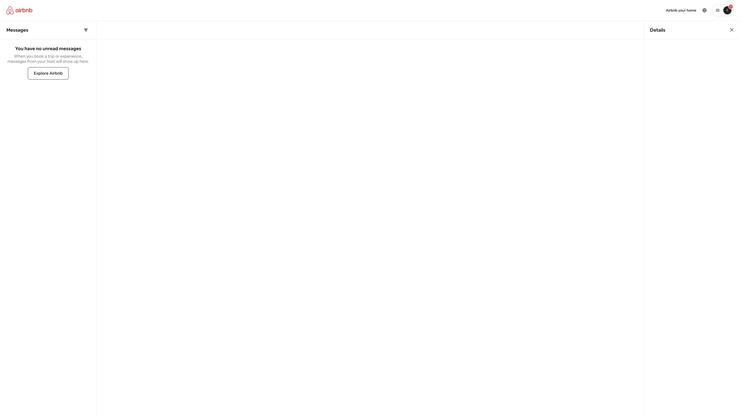 Task type: describe. For each thing, give the bounding box(es) containing it.
messages
[[6, 27, 28, 33]]

airbnb inside "explore airbnb" link
[[49, 71, 63, 76]]

airbnb inside airbnb your home link
[[666, 8, 678, 13]]

trip
[[48, 54, 54, 59]]

profile element
[[377, 0, 735, 21]]

1 vertical spatial messages
[[7, 59, 26, 64]]

airbnb your home link
[[663, 5, 700, 16]]

show
[[63, 59, 73, 64]]

a
[[45, 54, 47, 59]]

or
[[55, 54, 59, 59]]

book
[[34, 54, 44, 59]]

home
[[687, 8, 697, 13]]

have
[[25, 46, 35, 51]]

your inside profile element
[[679, 8, 686, 13]]

airbnb your home
[[666, 8, 697, 13]]



Task type: vqa. For each thing, say whether or not it's contained in the screenshot.
in the london bridge area we will see the following famous landmarks; shakespeare's globe theatre london bridge southwark cathedral
no



Task type: locate. For each thing, give the bounding box(es) containing it.
messaging page main contents element
[[0, 21, 741, 415]]

airbnb left home
[[666, 8, 678, 13]]

0 vertical spatial messages
[[59, 46, 81, 51]]

when
[[14, 54, 25, 59]]

1
[[731, 5, 732, 8]]

1 vertical spatial airbnb
[[49, 71, 63, 76]]

your left home
[[679, 8, 686, 13]]

0 horizontal spatial your
[[37, 59, 46, 64]]

you have no unread messages when you book a trip or experience, messages from your host will show up here.
[[7, 46, 89, 64]]

your left host
[[37, 59, 46, 64]]

0 horizontal spatial airbnb
[[49, 71, 63, 76]]

unread
[[43, 46, 58, 51]]

messages down you on the top of page
[[7, 59, 26, 64]]

filter conversations. current filter: all conversations image
[[84, 28, 88, 32]]

details
[[651, 27, 666, 33]]

explore airbnb link
[[28, 67, 69, 80]]

you
[[26, 54, 33, 59]]

0 vertical spatial your
[[679, 8, 686, 13]]

0 vertical spatial airbnb
[[666, 8, 678, 13]]

airbnb
[[666, 8, 678, 13], [49, 71, 63, 76]]

no
[[36, 46, 42, 51]]

1 horizontal spatial airbnb
[[666, 8, 678, 13]]

messages
[[59, 46, 81, 51], [7, 59, 26, 64]]

1 horizontal spatial your
[[679, 8, 686, 13]]

here.
[[80, 59, 89, 64]]

0 horizontal spatial messages
[[7, 59, 26, 64]]

your inside the you have no unread messages when you book a trip or experience, messages from your host will show up here.
[[37, 59, 46, 64]]

explore
[[34, 71, 49, 76]]

experience,
[[60, 54, 82, 59]]

from
[[27, 59, 36, 64]]

1 button
[[712, 4, 735, 16]]

1 vertical spatial your
[[37, 59, 46, 64]]

messages up experience,
[[59, 46, 81, 51]]

airbnb down will
[[49, 71, 63, 76]]

will
[[56, 59, 62, 64]]

explore airbnb
[[34, 71, 63, 76]]

you
[[15, 46, 24, 51]]

host
[[47, 59, 55, 64]]

1 horizontal spatial messages
[[59, 46, 81, 51]]

up
[[74, 59, 79, 64]]

your
[[679, 8, 686, 13], [37, 59, 46, 64]]



